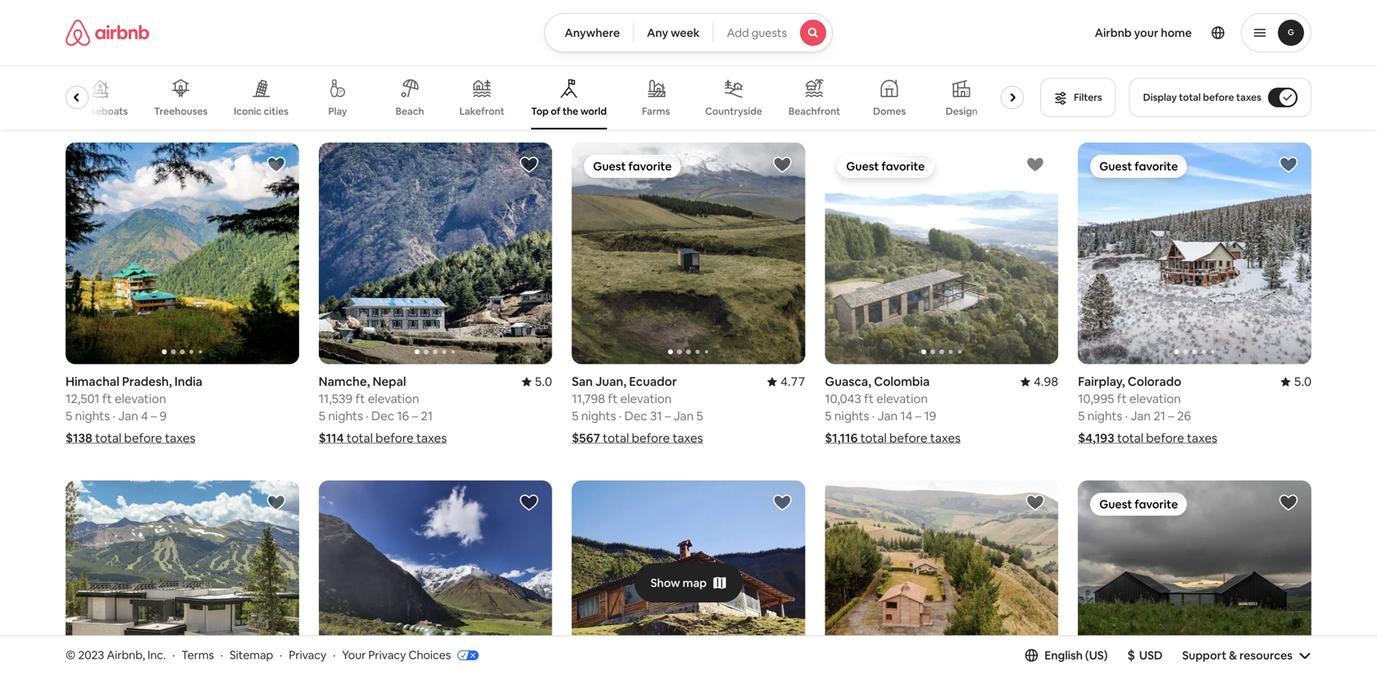 Task type: vqa. For each thing, say whether or not it's contained in the screenshot.
second night from the right
no



Task type: locate. For each thing, give the bounding box(es) containing it.
airbnb,
[[107, 648, 145, 663]]

ft for 11,539 ft elevation
[[355, 391, 365, 407]]

21 right 16
[[421, 408, 433, 424]]

terms link
[[181, 648, 214, 663]]

elevation down "ecuador" on the bottom left
[[621, 391, 672, 407]]

5 nights from the left
[[1088, 408, 1123, 424]]

21 inside the namche, nepal 11,539 ft elevation 5 nights · dec 16 – 21 $114 total before taxes
[[421, 408, 433, 424]]

2 jan from the left
[[878, 408, 898, 424]]

$ usd
[[1128, 647, 1163, 664]]

· left privacy link
[[280, 648, 282, 663]]

english
[[1045, 648, 1083, 663]]

jan left 4
[[118, 408, 138, 424]]

before down 16
[[376, 431, 414, 447]]

5.0 out of 5 average rating image
[[522, 374, 552, 390]]

10,043
[[825, 391, 862, 407]]

– left "9"
[[151, 408, 157, 424]]

himachal
[[66, 374, 119, 390]]

· left the your
[[333, 648, 336, 663]]

dec left '31'
[[625, 408, 648, 424]]

none search field containing anywhere
[[544, 13, 833, 52]]

jan
[[118, 408, 138, 424], [878, 408, 898, 424], [674, 408, 694, 424], [1131, 408, 1151, 424]]

2 dec from the left
[[625, 408, 648, 424]]

4.77 out of 5 average rating image
[[768, 374, 806, 390]]

ft for 10,995 ft elevation
[[1117, 391, 1127, 407]]

terms · sitemap · privacy ·
[[181, 648, 336, 663]]

total right $1,116
[[861, 431, 887, 447]]

6 5 from the left
[[1078, 408, 1085, 424]]

nights inside guasca, colombia 10,043 ft elevation 5 nights · jan 14 – 19 $1,116 total before taxes
[[835, 408, 870, 424]]

before down 26
[[1147, 431, 1185, 447]]

ft inside guasca, colombia 10,043 ft elevation 5 nights · jan 14 – 19 $1,116 total before taxes
[[864, 391, 874, 407]]

nights down '10,043'
[[835, 408, 870, 424]]

fairplay, colorado 10,995 ft elevation 5 nights · jan 21 – 26 $4,193 total before taxes
[[1078, 374, 1218, 447]]

3 ft from the left
[[864, 391, 874, 407]]

resources
[[1240, 648, 1293, 663]]

1 – from the left
[[151, 408, 157, 424]]

3 – from the left
[[916, 408, 922, 424]]

total right $4,193
[[1118, 431, 1144, 447]]

taxes inside guasca, colombia 10,043 ft elevation 5 nights · jan 14 – 19 $1,116 total before taxes
[[931, 431, 961, 447]]

elevation
[[115, 391, 166, 407], [368, 391, 419, 407], [877, 391, 928, 407], [621, 391, 672, 407], [1130, 391, 1181, 407]]

2 elevation from the left
[[368, 391, 419, 407]]

san
[[572, 374, 593, 390]]

add to wishlist: la calera, colombia image
[[1279, 493, 1299, 513]]

5 – from the left
[[1169, 408, 1175, 424]]

–
[[151, 408, 157, 424], [412, 408, 418, 424], [916, 408, 922, 424], [665, 408, 671, 424], [1169, 408, 1175, 424]]

dec left 16
[[371, 408, 394, 424]]

ft down namche,
[[355, 391, 365, 407]]

·
[[113, 408, 116, 424], [366, 408, 369, 424], [872, 408, 875, 424], [619, 408, 622, 424], [1126, 408, 1128, 424], [172, 648, 175, 663], [221, 648, 223, 663], [280, 648, 282, 663], [333, 648, 336, 663]]

– right '31'
[[665, 408, 671, 424]]

fairplay,
[[1078, 374, 1126, 390]]

4 nights from the left
[[581, 408, 616, 424]]

2 5 from the left
[[319, 408, 326, 424]]

namche, nepal 11,539 ft elevation 5 nights · dec 16 – 21 $114 total before taxes
[[319, 374, 447, 447]]

2 nights from the left
[[328, 408, 363, 424]]

5
[[66, 408, 72, 424], [319, 408, 326, 424], [825, 408, 832, 424], [572, 408, 579, 424], [697, 408, 703, 424], [1078, 408, 1085, 424]]

– inside san juan, ecuador 11,798 ft elevation 5 nights · dec 31 – jan 5 $567 total before taxes
[[665, 408, 671, 424]]

india
[[175, 374, 203, 390]]

– left 19
[[916, 408, 922, 424]]

0 horizontal spatial dec
[[371, 408, 394, 424]]

0 horizontal spatial 5.0
[[535, 374, 552, 390]]

16
[[397, 408, 409, 424]]

· left 16
[[366, 408, 369, 424]]

4 elevation from the left
[[621, 391, 672, 407]]

group
[[66, 66, 1031, 130], [66, 143, 299, 365], [319, 143, 552, 365], [572, 143, 806, 365], [825, 143, 1059, 365], [1078, 143, 1312, 365], [66, 481, 299, 676], [319, 481, 552, 676], [572, 481, 806, 676], [825, 481, 1059, 676], [1078, 481, 1312, 676]]

nights inside san juan, ecuador 11,798 ft elevation 5 nights · dec 31 – jan 5 $567 total before taxes
[[581, 408, 616, 424]]

before down 4
[[124, 431, 162, 447]]

nights inside himachal pradesh, india 12,501 ft elevation 5 nights · jan 4 – 9 $138 total before taxes
[[75, 408, 110, 424]]

– left 26
[[1169, 408, 1175, 424]]

any week button
[[633, 13, 714, 52]]

airbnb your home link
[[1085, 16, 1202, 50]]

ft down himachal
[[102, 391, 112, 407]]

nights down 10,995
[[1088, 408, 1123, 424]]

5.0
[[535, 374, 552, 390], [1295, 374, 1312, 390]]

– inside guasca, colombia 10,043 ft elevation 5 nights · jan 14 – 19 $1,116 total before taxes
[[916, 408, 922, 424]]

ft right 10,995
[[1117, 391, 1127, 407]]

total inside "fairplay, colorado 10,995 ft elevation 5 nights · jan 21 – 26 $4,193 total before taxes"
[[1118, 431, 1144, 447]]

elevation down colombia
[[877, 391, 928, 407]]

support & resources
[[1183, 648, 1293, 663]]

2023
[[78, 648, 104, 663]]

– inside "fairplay, colorado 10,995 ft elevation 5 nights · jan 21 – 26 $4,193 total before taxes"
[[1169, 408, 1175, 424]]

privacy left the your
[[289, 648, 327, 663]]

your privacy choices link
[[342, 648, 479, 664]]

5 down 11,798
[[572, 408, 579, 424]]

– inside the namche, nepal 11,539 ft elevation 5 nights · dec 16 – 21 $114 total before taxes
[[412, 408, 418, 424]]

total
[[1179, 91, 1201, 104], [95, 431, 121, 447], [347, 431, 373, 447], [861, 431, 887, 447], [603, 431, 629, 447], [1118, 431, 1144, 447]]

2 5.0 from the left
[[1295, 374, 1312, 390]]

ecuador
[[629, 374, 677, 390]]

4 – from the left
[[665, 408, 671, 424]]

elevation inside himachal pradesh, india 12,501 ft elevation 5 nights · jan 4 – 9 $138 total before taxes
[[115, 391, 166, 407]]

group containing houseboats
[[66, 66, 1031, 130]]

· inside the namche, nepal 11,539 ft elevation 5 nights · dec 16 – 21 $114 total before taxes
[[366, 408, 369, 424]]

5 down 12,501
[[66, 408, 72, 424]]

1 dec from the left
[[371, 408, 394, 424]]

– for 11,539
[[412, 408, 418, 424]]

1 21 from the left
[[421, 408, 433, 424]]

· left '14'
[[872, 408, 875, 424]]

taxes inside "fairplay, colorado 10,995 ft elevation 5 nights · jan 21 – 26 $4,193 total before taxes"
[[1187, 431, 1218, 447]]

countryside
[[705, 105, 763, 118]]

privacy
[[289, 648, 327, 663], [369, 648, 406, 663]]

jan right '31'
[[674, 408, 694, 424]]

taxes
[[1237, 91, 1262, 104], [165, 431, 195, 447], [416, 431, 447, 447], [931, 431, 961, 447], [673, 431, 703, 447], [1187, 431, 1218, 447]]

nights down 11,539
[[328, 408, 363, 424]]

4 ft from the left
[[608, 391, 618, 407]]

5 5 from the left
[[697, 408, 703, 424]]

4 jan from the left
[[1131, 408, 1151, 424]]

21 inside "fairplay, colorado 10,995 ft elevation 5 nights · jan 21 – 26 $4,193 total before taxes"
[[1154, 408, 1166, 424]]

add to wishlist: namche, nepal image
[[520, 155, 539, 175]]

4
[[141, 408, 148, 424]]

1 jan from the left
[[118, 408, 138, 424]]

elevation down the colorado on the right bottom of the page
[[1130, 391, 1181, 407]]

2 – from the left
[[412, 408, 418, 424]]

privacy right the your
[[369, 648, 406, 663]]

nights inside the namche, nepal 11,539 ft elevation 5 nights · dec 16 – 21 $114 total before taxes
[[328, 408, 363, 424]]

– for 10,995
[[1169, 408, 1175, 424]]

ft inside "fairplay, colorado 10,995 ft elevation 5 nights · jan 21 – 26 $4,193 total before taxes"
[[1117, 391, 1127, 407]]

before inside san juan, ecuador 11,798 ft elevation 5 nights · dec 31 – jan 5 $567 total before taxes
[[632, 431, 670, 447]]

pradesh,
[[122, 374, 172, 390]]

nights inside "fairplay, colorado 10,995 ft elevation 5 nights · jan 21 – 26 $4,193 total before taxes"
[[1088, 408, 1123, 424]]

before right the display
[[1203, 91, 1235, 104]]

1 elevation from the left
[[115, 391, 166, 407]]

None search field
[[544, 13, 833, 52]]

· right terms
[[221, 648, 223, 663]]

· left 4
[[113, 408, 116, 424]]

before down '14'
[[890, 431, 928, 447]]

1 horizontal spatial privacy
[[369, 648, 406, 663]]

0 horizontal spatial 21
[[421, 408, 433, 424]]

1 horizontal spatial 5.0
[[1295, 374, 1312, 390]]

1 ft from the left
[[102, 391, 112, 407]]

5 elevation from the left
[[1130, 391, 1181, 407]]

· down juan,
[[619, 408, 622, 424]]

© 2023 airbnb, inc. ·
[[66, 648, 175, 663]]

dec inside the namche, nepal 11,539 ft elevation 5 nights · dec 16 – 21 $114 total before taxes
[[371, 408, 394, 424]]

any week
[[647, 25, 700, 40]]

ft
[[102, 391, 112, 407], [355, 391, 365, 407], [864, 391, 874, 407], [608, 391, 618, 407], [1117, 391, 1127, 407]]

3 nights from the left
[[835, 408, 870, 424]]

any
[[647, 25, 668, 40]]

12,501
[[66, 391, 100, 407]]

jan inside "fairplay, colorado 10,995 ft elevation 5 nights · jan 21 – 26 $4,193 total before taxes"
[[1131, 408, 1151, 424]]

nepal
[[373, 374, 406, 390]]

jan inside himachal pradesh, india 12,501 ft elevation 5 nights · jan 4 – 9 $138 total before taxes
[[118, 408, 138, 424]]

2 21 from the left
[[1154, 408, 1166, 424]]

add to wishlist: breckenridge, colorado image
[[266, 493, 286, 513]]

· inside himachal pradesh, india 12,501 ft elevation 5 nights · jan 4 – 9 $138 total before taxes
[[113, 408, 116, 424]]

· down the colorado on the right bottom of the page
[[1126, 408, 1128, 424]]

show
[[651, 576, 680, 591]]

ft right '10,043'
[[864, 391, 874, 407]]

3 jan from the left
[[674, 408, 694, 424]]

14
[[901, 408, 913, 424]]

before down '31'
[[632, 431, 670, 447]]

5 down 11,539
[[319, 408, 326, 424]]

total right $567
[[603, 431, 629, 447]]

4.98 out of 5 average rating image
[[1021, 374, 1059, 390]]

3 elevation from the left
[[877, 391, 928, 407]]

– right 16
[[412, 408, 418, 424]]

21
[[421, 408, 433, 424], [1154, 408, 1166, 424]]

taxes inside the namche, nepal 11,539 ft elevation 5 nights · dec 16 – 21 $114 total before taxes
[[416, 431, 447, 447]]

5 down 10,995
[[1078, 408, 1085, 424]]

5 right '31'
[[697, 408, 703, 424]]

1 5.0 from the left
[[535, 374, 552, 390]]

nights down 12,501
[[75, 408, 110, 424]]

english (us)
[[1045, 648, 1108, 663]]

elevation up 4
[[115, 391, 166, 407]]

ft inside the namche, nepal 11,539 ft elevation 5 nights · dec 16 – 21 $114 total before taxes
[[355, 391, 365, 407]]

1 5 from the left
[[66, 408, 72, 424]]

elevation inside "fairplay, colorado 10,995 ft elevation 5 nights · jan 21 – 26 $4,193 total before taxes"
[[1130, 391, 1181, 407]]

1 horizontal spatial 21
[[1154, 408, 1166, 424]]

$1,116
[[825, 431, 858, 447]]

usd
[[1140, 648, 1163, 663]]

namche,
[[319, 374, 370, 390]]

2 ft from the left
[[355, 391, 365, 407]]

11,798
[[572, 391, 605, 407]]

total right $114
[[347, 431, 373, 447]]

ft inside san juan, ecuador 11,798 ft elevation 5 nights · dec 31 – jan 5 $567 total before taxes
[[608, 391, 618, 407]]

11,539
[[319, 391, 353, 407]]

show map
[[651, 576, 707, 591]]

5 down '10,043'
[[825, 408, 832, 424]]

map
[[683, 576, 707, 591]]

31
[[650, 408, 662, 424]]

1 horizontal spatial dec
[[625, 408, 648, 424]]

elevation inside guasca, colombia 10,043 ft elevation 5 nights · jan 14 – 19 $1,116 total before taxes
[[877, 391, 928, 407]]

iconic cities
[[234, 105, 289, 117]]

3 5 from the left
[[825, 408, 832, 424]]

$138
[[66, 431, 92, 447]]

jan left '14'
[[878, 408, 898, 424]]

$567
[[572, 431, 600, 447]]

nights down 11,798
[[581, 408, 616, 424]]

ft inside himachal pradesh, india 12,501 ft elevation 5 nights · jan 4 – 9 $138 total before taxes
[[102, 391, 112, 407]]

$4,193
[[1078, 431, 1115, 447]]

$114
[[319, 431, 344, 447]]

0 horizontal spatial privacy
[[289, 648, 327, 663]]

1 nights from the left
[[75, 408, 110, 424]]

treehouses
[[154, 105, 208, 118]]

ft down juan,
[[608, 391, 618, 407]]

21 left 26
[[1154, 408, 1166, 424]]

dec inside san juan, ecuador 11,798 ft elevation 5 nights · dec 31 – jan 5 $567 total before taxes
[[625, 408, 648, 424]]

add
[[727, 25, 749, 40]]

nights for 11,539
[[328, 408, 363, 424]]

total inside himachal pradesh, india 12,501 ft elevation 5 nights · jan 4 – 9 $138 total before taxes
[[95, 431, 121, 447]]

total right $138
[[95, 431, 121, 447]]

elevation down nepal
[[368, 391, 419, 407]]

5 ft from the left
[[1117, 391, 1127, 407]]

jan down the colorado on the right bottom of the page
[[1131, 408, 1151, 424]]

elevation for 10,995 ft elevation
[[1130, 391, 1181, 407]]

before
[[1203, 91, 1235, 104], [124, 431, 162, 447], [376, 431, 414, 447], [890, 431, 928, 447], [632, 431, 670, 447], [1147, 431, 1185, 447]]

elevation inside the namche, nepal 11,539 ft elevation 5 nights · dec 16 – 21 $114 total before taxes
[[368, 391, 419, 407]]



Task type: describe. For each thing, give the bounding box(es) containing it.
elevation for 10,043 ft elevation
[[877, 391, 928, 407]]

· right the inc.
[[172, 648, 175, 663]]

top
[[531, 105, 549, 118]]

total inside the namche, nepal 11,539 ft elevation 5 nights · dec 16 – 21 $114 total before taxes
[[347, 431, 373, 447]]

design
[[946, 105, 978, 118]]

total right the display
[[1179, 91, 1201, 104]]

5.0 out of 5 average rating image
[[1281, 374, 1312, 390]]

$
[[1128, 647, 1136, 664]]

lakefront
[[460, 105, 505, 118]]

elevation for 11,539 ft elevation
[[368, 391, 419, 407]]

before inside the namche, nepal 11,539 ft elevation 5 nights · dec 16 – 21 $114 total before taxes
[[376, 431, 414, 447]]

the
[[563, 105, 579, 118]]

4.98
[[1034, 374, 1059, 390]]

iconic
[[234, 105, 262, 117]]

filters
[[1074, 91, 1103, 104]]

add guests
[[727, 25, 787, 40]]

4 5 from the left
[[572, 408, 579, 424]]

5.0 for fairplay, colorado 10,995 ft elevation 5 nights · jan 21 – 26 $4,193 total before taxes
[[1295, 374, 1312, 390]]

your privacy choices
[[342, 648, 451, 663]]

add to wishlist: guasca, colombia image
[[1026, 155, 1046, 175]]

guasca,
[[825, 374, 872, 390]]

support & resources button
[[1183, 648, 1312, 663]]

sitemap link
[[230, 648, 273, 663]]

airbnb
[[1095, 25, 1132, 40]]

&
[[1230, 648, 1238, 663]]

domes
[[873, 105, 906, 118]]

2 privacy from the left
[[369, 648, 406, 663]]

add to wishlist: himachal pradesh, india image
[[266, 155, 286, 175]]

– inside himachal pradesh, india 12,501 ft elevation 5 nights · jan 4 – 9 $138 total before taxes
[[151, 408, 157, 424]]

before inside "fairplay, colorado 10,995 ft elevation 5 nights · jan 21 – 26 $4,193 total before taxes"
[[1147, 431, 1185, 447]]

of
[[551, 105, 561, 118]]

total inside guasca, colombia 10,043 ft elevation 5 nights · jan 14 – 19 $1,116 total before taxes
[[861, 431, 887, 447]]

©
[[66, 648, 76, 663]]

9
[[160, 408, 167, 424]]

show map button
[[634, 564, 743, 603]]

jan inside san juan, ecuador 11,798 ft elevation 5 nights · dec 31 – jan 5 $567 total before taxes
[[674, 408, 694, 424]]

· inside "fairplay, colorado 10,995 ft elevation 5 nights · jan 21 – 26 $4,193 total before taxes"
[[1126, 408, 1128, 424]]

cities
[[264, 105, 289, 117]]

sitemap
[[230, 648, 273, 663]]

beachfront
[[789, 105, 841, 118]]

– for 10,043
[[916, 408, 922, 424]]

himachal pradesh, india 12,501 ft elevation 5 nights · jan 4 – 9 $138 total before taxes
[[66, 374, 203, 447]]

add guests button
[[713, 13, 833, 52]]

your
[[1135, 25, 1159, 40]]

display total before taxes
[[1144, 91, 1262, 104]]

guests
[[752, 25, 787, 40]]

add to wishlist: cayambe, ecuador image
[[1026, 493, 1046, 513]]

juan,
[[596, 374, 627, 390]]

total inside san juan, ecuador 11,798 ft elevation 5 nights · dec 31 – jan 5 $567 total before taxes
[[603, 431, 629, 447]]

add to wishlist: pintag, ecuador image
[[773, 493, 792, 513]]

26
[[1177, 408, 1192, 424]]

profile element
[[853, 0, 1312, 66]]

airbnb your home
[[1095, 25, 1192, 40]]

before inside guasca, colombia 10,043 ft elevation 5 nights · jan 14 – 19 $1,116 total before taxes
[[890, 431, 928, 447]]

before inside himachal pradesh, india 12,501 ft elevation 5 nights · jan 4 – 9 $138 total before taxes
[[124, 431, 162, 447]]

1 privacy from the left
[[289, 648, 327, 663]]

taxes inside himachal pradesh, india 12,501 ft elevation 5 nights · jan 4 – 9 $138 total before taxes
[[165, 431, 195, 447]]

guasca, colombia 10,043 ft elevation 5 nights · jan 14 – 19 $1,116 total before taxes
[[825, 374, 961, 447]]

filters button
[[1041, 78, 1117, 117]]

inc.
[[148, 648, 166, 663]]

5 inside "fairplay, colorado 10,995 ft elevation 5 nights · jan 21 – 26 $4,193 total before taxes"
[[1078, 408, 1085, 424]]

colombia
[[874, 374, 930, 390]]

colorado
[[1128, 374, 1182, 390]]

10,995
[[1078, 391, 1115, 407]]

play
[[328, 105, 347, 118]]

· inside san juan, ecuador 11,798 ft elevation 5 nights · dec 31 – jan 5 $567 total before taxes
[[619, 408, 622, 424]]

english (us) button
[[1025, 648, 1108, 663]]

elevation inside san juan, ecuador 11,798 ft elevation 5 nights · dec 31 – jan 5 $567 total before taxes
[[621, 391, 672, 407]]

top of the world
[[531, 105, 607, 118]]

nights for 10,043
[[835, 408, 870, 424]]

beach
[[396, 105, 424, 118]]

5.0 for namche, nepal 11,539 ft elevation 5 nights · dec 16 – 21 $114 total before taxes
[[535, 374, 552, 390]]

5 inside guasca, colombia 10,043 ft elevation 5 nights · jan 14 – 19 $1,116 total before taxes
[[825, 408, 832, 424]]

taxes inside san juan, ecuador 11,798 ft elevation 5 nights · dec 31 – jan 5 $567 total before taxes
[[673, 431, 703, 447]]

terms
[[181, 648, 214, 663]]

san juan, ecuador 11,798 ft elevation 5 nights · dec 31 – jan 5 $567 total before taxes
[[572, 374, 703, 447]]

nights for 10,995
[[1088, 408, 1123, 424]]

4.77
[[781, 374, 806, 390]]

5 inside himachal pradesh, india 12,501 ft elevation 5 nights · jan 4 – 9 $138 total before taxes
[[66, 408, 72, 424]]

add to wishlist: san juan, ecuador image
[[773, 155, 792, 175]]

world
[[581, 105, 607, 118]]

choices
[[409, 648, 451, 663]]

19
[[924, 408, 937, 424]]

week
[[671, 25, 700, 40]]

ft for 10,043 ft elevation
[[864, 391, 874, 407]]

display
[[1144, 91, 1177, 104]]

add to wishlist: cusco, peru image
[[520, 493, 539, 513]]

your
[[342, 648, 366, 663]]

(us)
[[1086, 648, 1108, 663]]

5 inside the namche, nepal 11,539 ft elevation 5 nights · dec 16 – 21 $114 total before taxes
[[319, 408, 326, 424]]

privacy link
[[289, 648, 327, 663]]

anywhere
[[565, 25, 620, 40]]

jan inside guasca, colombia 10,043 ft elevation 5 nights · jan 14 – 19 $1,116 total before taxes
[[878, 408, 898, 424]]

support
[[1183, 648, 1227, 663]]

home
[[1161, 25, 1192, 40]]

farms
[[642, 105, 670, 118]]

add to wishlist: fairplay, colorado image
[[1279, 155, 1299, 175]]

houseboats
[[72, 105, 128, 117]]

· inside guasca, colombia 10,043 ft elevation 5 nights · jan 14 – 19 $1,116 total before taxes
[[872, 408, 875, 424]]

anywhere button
[[544, 13, 634, 52]]



